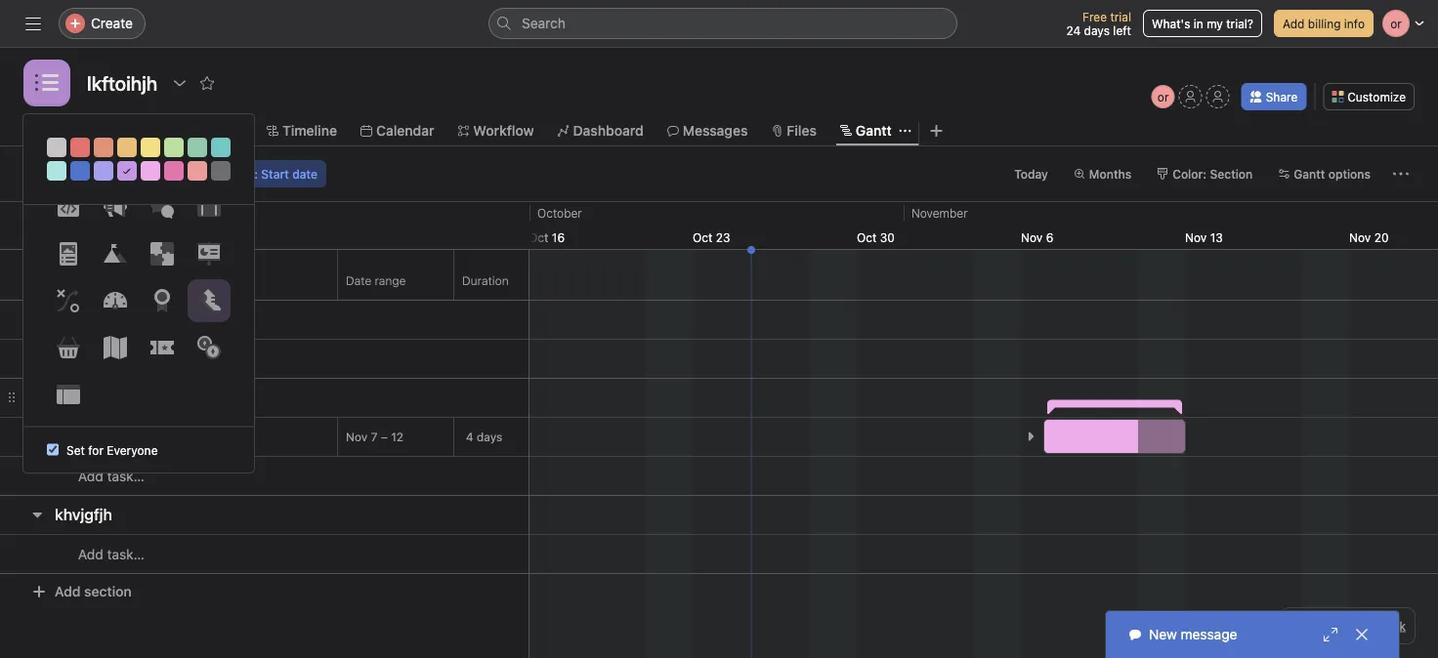 Task type: vqa. For each thing, say whether or not it's contained in the screenshot.
My goals
no



Task type: describe. For each thing, give the bounding box(es) containing it.
oct 2
[[200, 231, 231, 244]]

set for everyone
[[66, 444, 158, 457]]

3 task… from the top
[[107, 547, 144, 563]]

board link
[[189, 120, 243, 142]]

template [icon] image
[[57, 384, 80, 407]]

november
[[912, 206, 968, 220]]

overview
[[43, 123, 103, 139]]

sep 25
[[36, 231, 75, 244]]

list image
[[35, 71, 59, 95]]

messages
[[683, 123, 748, 139]]

timeline
[[282, 123, 337, 139]]

ribbon image
[[150, 290, 174, 313]]

sort: start date
[[230, 167, 318, 181]]

speed dial image
[[104, 290, 127, 313]]

share
[[1266, 90, 1298, 104]]

3 add task… from the top
[[78, 547, 144, 563]]

show subtasks for task fcjhbk image
[[1025, 431, 1037, 443]]

oct for oct 23
[[693, 231, 713, 244]]

add task… button for 1st add task… row from the top of the page
[[55, 349, 144, 370]]

3 add task… row from the top
[[0, 535, 529, 575]]

info
[[1345, 17, 1365, 30]]

nov 6
[[1021, 231, 1054, 244]]

1 add task… from the top
[[78, 351, 144, 367]]

add tab image
[[929, 123, 945, 139]]

today
[[1015, 167, 1048, 181]]

khvjgfjh button
[[55, 497, 112, 533]]

2 vertical spatial section
[[84, 584, 132, 600]]

puzzle image
[[150, 243, 174, 266]]

gantt link
[[840, 120, 892, 142]]

in
[[1194, 17, 1204, 30]]

months
[[1089, 167, 1132, 181]]

color:
[[1173, 167, 1207, 181]]

briefcase image
[[197, 196, 221, 219]]

what's
[[1152, 17, 1191, 30]]

oct 23
[[693, 231, 731, 244]]

Set for Everyone checkbox
[[47, 444, 59, 456]]

2
[[224, 231, 231, 244]]

16
[[552, 231, 565, 244]]

23
[[716, 231, 731, 244]]

fcjhbk cell
[[0, 417, 338, 457]]

list
[[143, 123, 166, 139]]

workflow
[[473, 123, 534, 139]]

add section button
[[23, 575, 139, 610]]

gantt for gantt options
[[1294, 167, 1326, 181]]

13
[[1210, 231, 1223, 244]]

24
[[1067, 23, 1081, 37]]

customize
[[1348, 90, 1406, 104]]

more actions image
[[1394, 166, 1409, 182]]

send
[[1324, 620, 1352, 633]]

options
[[1329, 167, 1371, 181]]

untitled section for first untitled section button from the bottom
[[55, 388, 170, 407]]

chat bubbles image
[[150, 196, 174, 219]]

shoe image
[[197, 290, 221, 313]]

add task… button for 1st add task… row from the bottom of the page
[[55, 544, 144, 566]]

1 add task… row from the top
[[0, 339, 529, 379]]

create button
[[59, 8, 146, 39]]

2 add task… from the top
[[78, 469, 144, 485]]

workflow link
[[458, 120, 534, 142]]

2 untitled from the top
[[55, 388, 112, 407]]

fcjhbk text field
[[80, 428, 129, 447]]

khvjgfjh
[[55, 506, 112, 524]]

search list box
[[489, 8, 958, 39]]

send feedback
[[1324, 620, 1406, 633]]

completed image
[[56, 426, 79, 449]]

free
[[1083, 10, 1107, 23]]

mountain flag image
[[104, 243, 127, 266]]

collapse task list for this section image
[[29, 507, 45, 523]]

files link
[[771, 120, 817, 142]]

nov 7 – 12
[[346, 430, 404, 444]]

add left billing
[[1283, 17, 1305, 30]]

nov left 7
[[346, 430, 368, 444]]

nov for nov 13
[[1185, 231, 1207, 244]]

board
[[205, 123, 243, 139]]

color: section
[[1173, 167, 1253, 181]]

nov 13
[[1185, 231, 1223, 244]]

or
[[1158, 90, 1169, 104]]

calendar link
[[361, 120, 434, 142]]

feedback
[[1355, 620, 1406, 633]]

add down khvjgfjh button
[[55, 584, 81, 600]]

create
[[91, 15, 133, 31]]

nov 20
[[1350, 231, 1389, 244]]

what's in my trial? button
[[1143, 10, 1263, 37]]

oct for oct 30
[[857, 231, 877, 244]]

line and symbols image
[[57, 290, 80, 313]]

coins image
[[197, 337, 221, 360]]

set
[[66, 444, 85, 457]]

add task… button for 2nd add task… row from the top
[[55, 466, 144, 488]]

tab actions image
[[900, 125, 911, 137]]

today button
[[1006, 160, 1057, 188]]

left
[[1113, 23, 1132, 37]]

ticket image
[[150, 337, 174, 360]]

my
[[1207, 17, 1223, 30]]

files
[[787, 123, 817, 139]]

days
[[1084, 23, 1110, 37]]



Task type: locate. For each thing, give the bounding box(es) containing it.
2 untitled section from the top
[[55, 388, 170, 407]]

0 vertical spatial untitled section
[[55, 310, 170, 329]]

megaphone image
[[104, 196, 127, 219]]

1 untitled section from the top
[[55, 310, 170, 329]]

add up add section
[[78, 547, 103, 563]]

expand new message image
[[1323, 627, 1339, 643]]

nov left 6
[[1021, 231, 1043, 244]]

section up ticket image
[[116, 310, 170, 329]]

2 task… from the top
[[107, 469, 144, 485]]

oct left the 30 at the top of page
[[857, 231, 877, 244]]

gantt options button
[[1270, 160, 1380, 188]]

map image
[[104, 337, 127, 360]]

add left map image
[[78, 351, 103, 367]]

2 vertical spatial add task… row
[[0, 535, 529, 575]]

1 oct from the left
[[200, 231, 220, 244]]

start
[[261, 167, 289, 181]]

2 vertical spatial add task… button
[[55, 544, 144, 566]]

nov left 13 at the right top of the page
[[1185, 231, 1207, 244]]

add task…
[[78, 351, 144, 367], [78, 469, 144, 485], [78, 547, 144, 563]]

cell
[[0, 249, 338, 301]]

presentation image
[[197, 243, 221, 266]]

untitled section button
[[55, 302, 170, 337], [55, 380, 170, 415]]

october
[[537, 206, 582, 220]]

1 task… from the top
[[107, 351, 144, 367]]

gantt left tab actions image
[[856, 123, 892, 139]]

1 untitled from the top
[[55, 310, 112, 329]]

0 vertical spatial add task… button
[[55, 349, 144, 370]]

oct
[[200, 231, 220, 244], [529, 231, 549, 244], [693, 231, 713, 244], [857, 231, 877, 244]]

7
[[371, 430, 378, 444]]

untitled
[[55, 310, 112, 329], [55, 388, 112, 407]]

oct left 16
[[529, 231, 549, 244]]

1 vertical spatial add task… row
[[0, 456, 529, 496]]

untitled section up fcjhbk text field
[[55, 388, 170, 407]]

2 add task… button from the top
[[55, 466, 144, 488]]

2 vertical spatial add task…
[[78, 547, 144, 563]]

0 vertical spatial untitled section button
[[55, 302, 170, 337]]

sort: start date button
[[206, 160, 326, 188]]

for
[[88, 444, 104, 457]]

search button
[[489, 8, 958, 39]]

color: section button
[[1148, 160, 1262, 188]]

1 vertical spatial task…
[[107, 469, 144, 485]]

date
[[346, 274, 372, 288]]

expand subtask list for the task fcjhbk image
[[36, 429, 52, 445]]

add task… button up add section
[[55, 544, 144, 566]]

close image
[[1354, 627, 1370, 643]]

Completed checkbox
[[56, 426, 79, 449]]

None text field
[[82, 65, 162, 101], [454, 420, 610, 455], [82, 65, 162, 101], [454, 420, 610, 455]]

0 vertical spatial add task… row
[[0, 339, 529, 379]]

add billing info button
[[1274, 10, 1374, 37]]

section up the fcjhbk cell on the left of page
[[116, 388, 170, 407]]

20
[[1375, 231, 1389, 244]]

september
[[108, 206, 169, 220]]

add task… down set for everyone
[[78, 469, 144, 485]]

sep
[[36, 231, 57, 244]]

oct left 23 at the top of page
[[693, 231, 713, 244]]

task…
[[107, 351, 144, 367], [107, 469, 144, 485], [107, 547, 144, 563]]

6
[[1046, 231, 1054, 244]]

task… down "everyone"
[[107, 469, 144, 485]]

1 horizontal spatial gantt
[[1294, 167, 1326, 181]]

gantt options
[[1294, 167, 1371, 181]]

range
[[375, 274, 406, 288]]

add task image
[[122, 507, 138, 523]]

0 vertical spatial task…
[[107, 351, 144, 367]]

oct left 2
[[200, 231, 220, 244]]

gantt inside button
[[1294, 167, 1326, 181]]

nov
[[1021, 231, 1043, 244], [1185, 231, 1207, 244], [1350, 231, 1371, 244], [346, 430, 368, 444]]

1 vertical spatial section
[[116, 388, 170, 407]]

nov for nov 20
[[1350, 231, 1371, 244]]

timeline link
[[267, 120, 337, 142]]

nov left 20
[[1350, 231, 1371, 244]]

0 vertical spatial add task…
[[78, 351, 144, 367]]

1 vertical spatial untitled section button
[[55, 380, 170, 415]]

nov for nov 6
[[1021, 231, 1043, 244]]

add task… row
[[0, 339, 529, 379], [0, 456, 529, 496], [0, 535, 529, 575]]

oct for oct 2
[[200, 231, 220, 244]]

2 vertical spatial task…
[[107, 547, 144, 563]]

messages link
[[667, 120, 748, 142]]

gantt left "options"
[[1294, 167, 1326, 181]]

section for first untitled section button from the bottom
[[116, 388, 170, 407]]

sort:
[[230, 167, 258, 181]]

untitled section for second untitled section button from the bottom
[[55, 310, 170, 329]]

add for 1st add task… row from the top of the page
[[78, 351, 103, 367]]

untitled up completed image
[[55, 388, 112, 407]]

months button
[[1065, 160, 1141, 188]]

0 vertical spatial section
[[116, 310, 170, 329]]

gantt for gantt
[[856, 123, 892, 139]]

add to starred image
[[199, 75, 215, 91]]

add task… button
[[55, 349, 144, 370], [55, 466, 144, 488], [55, 544, 144, 566]]

section
[[116, 310, 170, 329], [116, 388, 170, 407], [84, 584, 132, 600]]

0 horizontal spatial gantt
[[856, 123, 892, 139]]

or button
[[1152, 85, 1175, 108]]

3 oct from the left
[[693, 231, 713, 244]]

1 vertical spatial gantt
[[1294, 167, 1326, 181]]

oct for oct 16
[[529, 231, 549, 244]]

customize button
[[1323, 83, 1415, 110]]

25
[[61, 231, 75, 244]]

trial?
[[1227, 17, 1254, 30]]

section for second untitled section button from the bottom
[[116, 310, 170, 329]]

dashboard
[[573, 123, 644, 139]]

untitled up shopping basket 'image'
[[55, 310, 112, 329]]

task… left ticket image
[[107, 351, 144, 367]]

what's in my trial?
[[1152, 17, 1254, 30]]

section down add task image at the left bottom of the page
[[84, 584, 132, 600]]

oct 30
[[857, 231, 895, 244]]

show options image
[[172, 75, 188, 91]]

oct 16
[[529, 231, 565, 244]]

duration
[[462, 274, 509, 288]]

gantt
[[856, 123, 892, 139], [1294, 167, 1326, 181]]

shopping basket image
[[57, 337, 80, 360]]

page layout image
[[57, 243, 80, 266]]

1 vertical spatial add task…
[[78, 469, 144, 485]]

date
[[292, 167, 318, 181]]

add down for
[[78, 469, 103, 485]]

date range
[[346, 274, 406, 288]]

1 add task… button from the top
[[55, 349, 144, 370]]

add section
[[55, 584, 132, 600]]

0 vertical spatial untitled
[[55, 310, 112, 329]]

untitled section up map image
[[55, 310, 170, 329]]

free trial 24 days left
[[1067, 10, 1132, 37]]

trial
[[1111, 10, 1132, 23]]

1 vertical spatial untitled
[[55, 388, 112, 407]]

1 untitled section button from the top
[[55, 302, 170, 337]]

2 add task… row from the top
[[0, 456, 529, 496]]

add for 2nd add task… row from the top
[[78, 469, 103, 485]]

send feedback link
[[1324, 618, 1406, 635]]

add task… button up template [icon]
[[55, 349, 144, 370]]

12
[[391, 430, 404, 444]]

billing
[[1308, 17, 1341, 30]]

dashboard link
[[558, 120, 644, 142]]

30
[[880, 231, 895, 244]]

section
[[1210, 167, 1253, 181]]

–
[[381, 430, 388, 444]]

add for 1st add task… row from the bottom of the page
[[78, 547, 103, 563]]

4 oct from the left
[[857, 231, 877, 244]]

1 vertical spatial untitled section
[[55, 388, 170, 407]]

1 vertical spatial add task… button
[[55, 466, 144, 488]]

task… down add task image at the left bottom of the page
[[107, 547, 144, 563]]

2 oct from the left
[[529, 231, 549, 244]]

3 add task… button from the top
[[55, 544, 144, 566]]

search
[[522, 15, 566, 31]]

add
[[1283, 17, 1305, 30], [78, 351, 103, 367], [78, 469, 103, 485], [78, 547, 103, 563], [55, 584, 81, 600]]

everyone
[[107, 444, 158, 457]]

add task… button down for
[[55, 466, 144, 488]]

list link
[[127, 120, 166, 142]]

2 untitled section button from the top
[[55, 380, 170, 415]]

calendar
[[376, 123, 434, 139]]

expand sidebar image
[[25, 16, 41, 31]]

share button
[[1242, 83, 1307, 110]]

0 vertical spatial gantt
[[856, 123, 892, 139]]

add task… up add section
[[78, 547, 144, 563]]

new message
[[1149, 627, 1238, 643]]

add task… left ticket image
[[78, 351, 144, 367]]

html image
[[57, 196, 80, 219]]

add billing info
[[1283, 17, 1365, 30]]

overview link
[[27, 120, 103, 142]]



